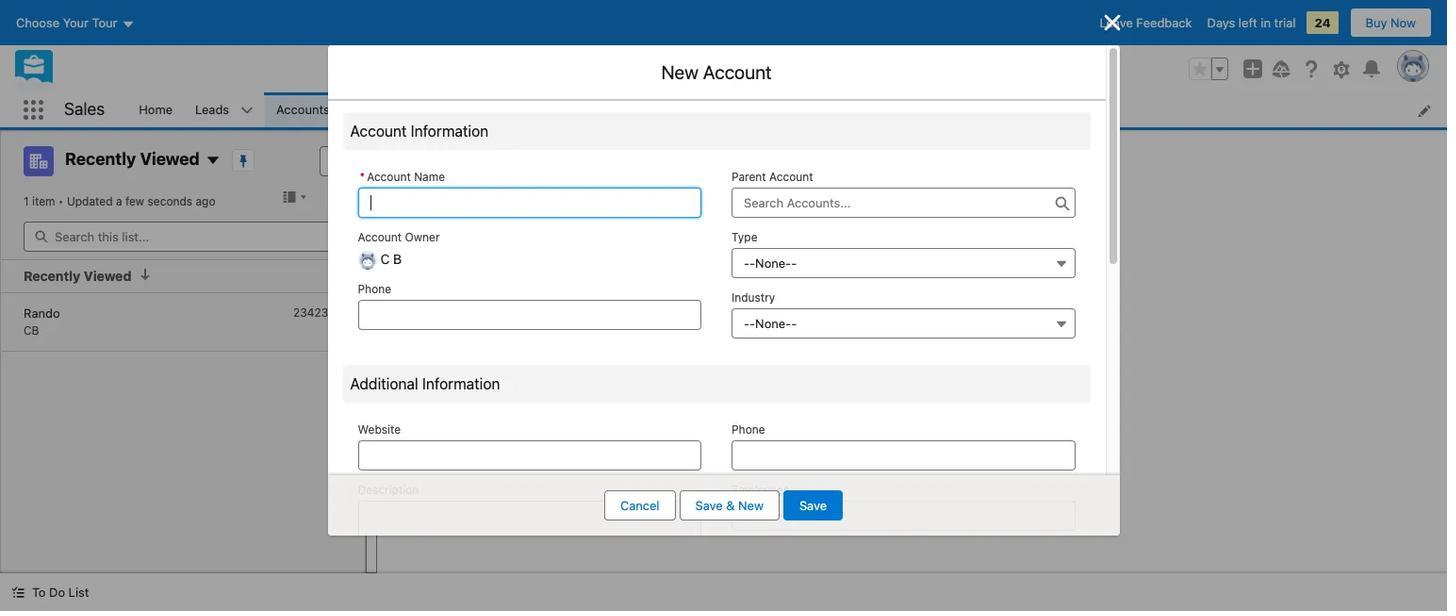 Task type: describe. For each thing, give the bounding box(es) containing it.
new account
[[661, 61, 772, 83]]

no record selected main content
[[377, 130, 1448, 573]]

reports
[[894, 102, 938, 117]]

information for account information
[[411, 123, 489, 140]]

save & new button
[[680, 490, 780, 521]]

industry
[[732, 290, 776, 305]]

accounts link
[[265, 92, 341, 127]]

inverse image
[[1101, 11, 1124, 34]]

Employees text field
[[732, 501, 1076, 531]]

calendar
[[601, 102, 652, 117]]

account information
[[350, 123, 489, 140]]

dashboards
[[778, 102, 846, 117]]

--none-- for type
[[744, 256, 797, 271]]

23423564
[[293, 305, 350, 319]]

to
[[950, 464, 962, 480]]

text default image
[[11, 586, 25, 599]]

Parent Account text field
[[732, 188, 1076, 218]]

account owner
[[358, 230, 440, 244]]

contacts
[[377, 102, 429, 117]]

recently viewed|accounts|list view element
[[0, 130, 366, 573]]

forecasts link
[[688, 92, 767, 127]]

days left in trial
[[1208, 15, 1296, 30]]

save & new
[[696, 498, 764, 513]]

buy
[[1366, 15, 1388, 30]]

0 vertical spatial recently
[[65, 149, 136, 169]]

home link
[[128, 92, 184, 127]]

opportunities
[[476, 102, 554, 117]]

leave
[[1100, 15, 1133, 30]]

to do list button
[[0, 573, 100, 611]]

select list display image
[[274, 180, 316, 210]]

0 horizontal spatial phone text field
[[358, 300, 702, 331]]

updated
[[67, 194, 113, 208]]

buy now button
[[1350, 8, 1433, 38]]

item
[[32, 194, 55, 208]]

left
[[1239, 15, 1258, 30]]

recently viewed status
[[24, 194, 67, 208]]

to do list
[[32, 585, 89, 600]]

phone for the leftmost the phone text box
[[358, 282, 392, 297]]

1 horizontal spatial phone text field
[[732, 440, 1076, 471]]

* account name
[[360, 170, 445, 184]]

new inside button
[[738, 498, 764, 513]]

sales
[[64, 99, 105, 119]]

now
[[1391, 15, 1417, 30]]

reports link
[[882, 92, 950, 127]]

started.
[[987, 464, 1031, 480]]

save for save & new
[[696, 498, 723, 513]]

Description text field
[[358, 501, 702, 555]]

dashboards link
[[767, 92, 858, 127]]

type
[[732, 230, 758, 244]]

leads
[[195, 102, 229, 117]]

account for parent account
[[770, 170, 814, 184]]

leads list item
[[184, 92, 265, 127]]

contacts list item
[[366, 92, 464, 127]]

quotes
[[985, 102, 1027, 117]]

Type button
[[732, 248, 1076, 278]]

phone for the phone text box to the right
[[732, 423, 765, 437]]

opportunities list item
[[464, 92, 590, 127]]

employees
[[732, 483, 789, 497]]

Industry button
[[732, 308, 1076, 339]]

accounts list item
[[265, 92, 366, 127]]

0 vertical spatial record
[[862, 430, 916, 451]]

•
[[58, 194, 64, 208]]

no
[[834, 430, 858, 451]]

home
[[139, 102, 173, 117]]

description
[[358, 483, 419, 497]]



Task type: vqa. For each thing, say whether or not it's contained in the screenshot.
New inside the button
yes



Task type: locate. For each thing, give the bounding box(es) containing it.
open
[[794, 464, 824, 480]]

recently viewed
[[65, 149, 200, 169], [24, 268, 131, 284]]

0 vertical spatial --none--
[[744, 256, 797, 271]]

quotes link
[[974, 92, 1038, 127]]

additional
[[350, 375, 419, 392]]

open a record from the list to get started.
[[794, 464, 1031, 480]]

1 vertical spatial recently viewed
[[24, 268, 131, 284]]

0 horizontal spatial new
[[661, 61, 699, 83]]

0 vertical spatial information
[[411, 123, 489, 140]]

a left few
[[116, 194, 122, 208]]

leave feedback
[[1100, 15, 1193, 30]]

--none-- down industry
[[744, 316, 797, 331]]

1 vertical spatial phone
[[732, 423, 765, 437]]

0 vertical spatial recently viewed
[[65, 149, 200, 169]]

1 horizontal spatial phone
[[732, 423, 765, 437]]

1 vertical spatial --none--
[[744, 316, 797, 331]]

0 vertical spatial phone
[[358, 282, 392, 297]]

1 horizontal spatial a
[[828, 464, 834, 480]]

from
[[878, 464, 905, 480]]

feedback
[[1137, 15, 1193, 30]]

leave feedback link
[[1100, 15, 1193, 30]]

0 horizontal spatial a
[[116, 194, 122, 208]]

website
[[358, 423, 401, 437]]

no record selected
[[834, 430, 991, 451]]

1 vertical spatial recently
[[24, 268, 81, 284]]

save left &
[[696, 498, 723, 513]]

do
[[49, 585, 65, 600]]

buy now
[[1366, 15, 1417, 30]]

1 horizontal spatial save
[[800, 498, 827, 513]]

recently up rando
[[24, 268, 81, 284]]

record up from
[[862, 430, 916, 451]]

1 item • updated a few seconds ago
[[24, 194, 216, 208]]

leads link
[[184, 92, 241, 127]]

1 --none-- from the top
[[744, 256, 797, 271]]

1 vertical spatial none-
[[756, 316, 791, 331]]

text default image
[[139, 268, 152, 281]]

0 vertical spatial a
[[116, 194, 122, 208]]

dashboards list item
[[767, 92, 882, 127]]

1 save from the left
[[696, 498, 723, 513]]

1 horizontal spatial new
[[738, 498, 764, 513]]

account left owner in the left of the page
[[358, 230, 402, 244]]

2 save from the left
[[800, 498, 827, 513]]

information up name
[[411, 123, 489, 140]]

list containing home
[[128, 92, 1448, 127]]

parent account
[[732, 170, 814, 184]]

0 vertical spatial viewed
[[140, 149, 200, 169]]

save for save
[[800, 498, 827, 513]]

new up calendar list item
[[661, 61, 699, 83]]

--none-- for industry
[[744, 316, 797, 331]]

1 vertical spatial record
[[838, 464, 875, 480]]

parent
[[732, 170, 766, 184]]

none- for industry
[[756, 316, 791, 331]]

additional information
[[350, 375, 500, 392]]

cancel button
[[604, 490, 676, 521]]

none- down industry
[[756, 316, 791, 331]]

24
[[1315, 15, 1331, 30]]

reports list item
[[882, 92, 974, 127]]

0 vertical spatial new
[[661, 61, 699, 83]]

Website text field
[[358, 440, 702, 471]]

cancel
[[621, 498, 660, 513]]

2 --none-- from the top
[[744, 316, 797, 331]]

forecasts
[[699, 102, 755, 117]]

a right the 'open'
[[828, 464, 834, 480]]

1 vertical spatial a
[[828, 464, 834, 480]]

a
[[116, 194, 122, 208], [828, 464, 834, 480]]

none search field inside recently viewed|accounts|list view "element"
[[24, 222, 350, 252]]

phone up employees
[[732, 423, 765, 437]]

a inside "element"
[[116, 194, 122, 208]]

information right additional
[[422, 375, 500, 392]]

accounts
[[276, 102, 330, 117]]

recently up updated
[[65, 149, 136, 169]]

calendar link
[[590, 92, 664, 127]]

viewed
[[140, 149, 200, 169], [84, 268, 131, 284]]

phone down the account owner
[[358, 282, 392, 297]]

0 vertical spatial none-
[[756, 256, 791, 271]]

1
[[24, 194, 29, 208]]

list
[[68, 585, 89, 600]]

account for new account
[[703, 61, 772, 83]]

Search Recently Viewed list view. search field
[[24, 222, 350, 252]]

to
[[32, 585, 46, 600]]

record
[[862, 430, 916, 451], [838, 464, 875, 480]]

list
[[128, 92, 1448, 127]]

save button
[[784, 490, 843, 521]]

save
[[696, 498, 723, 513], [800, 498, 827, 513]]

account down contacts
[[350, 123, 407, 140]]

1 vertical spatial new
[[738, 498, 764, 513]]

viewed up the seconds
[[140, 149, 200, 169]]

0 horizontal spatial save
[[696, 498, 723, 513]]

recently
[[65, 149, 136, 169], [24, 268, 81, 284]]

None text field
[[358, 188, 702, 218]]

trial
[[1275, 15, 1296, 30]]

save inside save button
[[800, 498, 827, 513]]

calendar list item
[[590, 92, 688, 127]]

--none-- inside industry button
[[744, 316, 797, 331]]

cb
[[24, 323, 39, 338]]

in
[[1261, 15, 1271, 30]]

0 horizontal spatial viewed
[[84, 268, 131, 284]]

phone
[[358, 282, 392, 297], [732, 423, 765, 437]]

new down employees
[[738, 498, 764, 513]]

-
[[744, 256, 750, 271], [750, 256, 756, 271], [791, 256, 797, 271], [744, 316, 750, 331], [750, 316, 756, 331], [791, 316, 797, 331]]

name
[[414, 170, 445, 184]]

1 horizontal spatial viewed
[[140, 149, 200, 169]]

2 none- from the top
[[756, 316, 791, 331]]

list
[[930, 464, 947, 480]]

account right parent
[[770, 170, 814, 184]]

Phone text field
[[358, 300, 702, 331], [732, 440, 1076, 471]]

new
[[661, 61, 699, 83], [738, 498, 764, 513]]

information for additional information
[[422, 375, 500, 392]]

get
[[965, 464, 984, 480]]

--none-- inside the type button
[[744, 256, 797, 271]]

account for * account name
[[367, 170, 411, 184]]

save down the 'open'
[[800, 498, 827, 513]]

group
[[1189, 58, 1229, 80]]

record down no
[[838, 464, 875, 480]]

none- down type
[[756, 256, 791, 271]]

1 none- from the top
[[756, 256, 791, 271]]

recently viewed up rando
[[24, 268, 131, 284]]

few
[[125, 194, 144, 208]]

1 vertical spatial phone text field
[[732, 440, 1076, 471]]

account up 'forecasts' at top
[[703, 61, 772, 83]]

--none--
[[744, 256, 797, 271], [744, 316, 797, 331]]

viewed left text default image in the left top of the page
[[84, 268, 131, 284]]

none- inside the type button
[[756, 256, 791, 271]]

seconds
[[148, 194, 193, 208]]

None search field
[[24, 222, 350, 252]]

none- inside industry button
[[756, 316, 791, 331]]

0 vertical spatial phone text field
[[358, 300, 702, 331]]

a inside 'no record selected' main content
[[828, 464, 834, 480]]

recently viewed up few
[[65, 149, 200, 169]]

none- for type
[[756, 256, 791, 271]]

the
[[908, 464, 927, 480]]

0 horizontal spatial phone
[[358, 282, 392, 297]]

owner
[[405, 230, 440, 244]]

opportunities link
[[464, 92, 565, 127]]

information
[[411, 123, 489, 140], [422, 375, 500, 392]]

contacts link
[[366, 92, 440, 127]]

account
[[703, 61, 772, 83], [350, 123, 407, 140], [367, 170, 411, 184], [770, 170, 814, 184], [358, 230, 402, 244]]

none-
[[756, 256, 791, 271], [756, 316, 791, 331]]

save inside save & new button
[[696, 498, 723, 513]]

*
[[360, 170, 365, 184]]

days
[[1208, 15, 1236, 30]]

accounts image
[[24, 146, 54, 176]]

rando
[[24, 305, 60, 320]]

ago
[[196, 194, 216, 208]]

quotes list item
[[974, 92, 1062, 127]]

selected
[[920, 430, 991, 451]]

1 vertical spatial information
[[422, 375, 500, 392]]

&
[[726, 498, 735, 513]]

1 vertical spatial viewed
[[84, 268, 131, 284]]

--none-- down type
[[744, 256, 797, 271]]

account right the * on the top
[[367, 170, 411, 184]]



